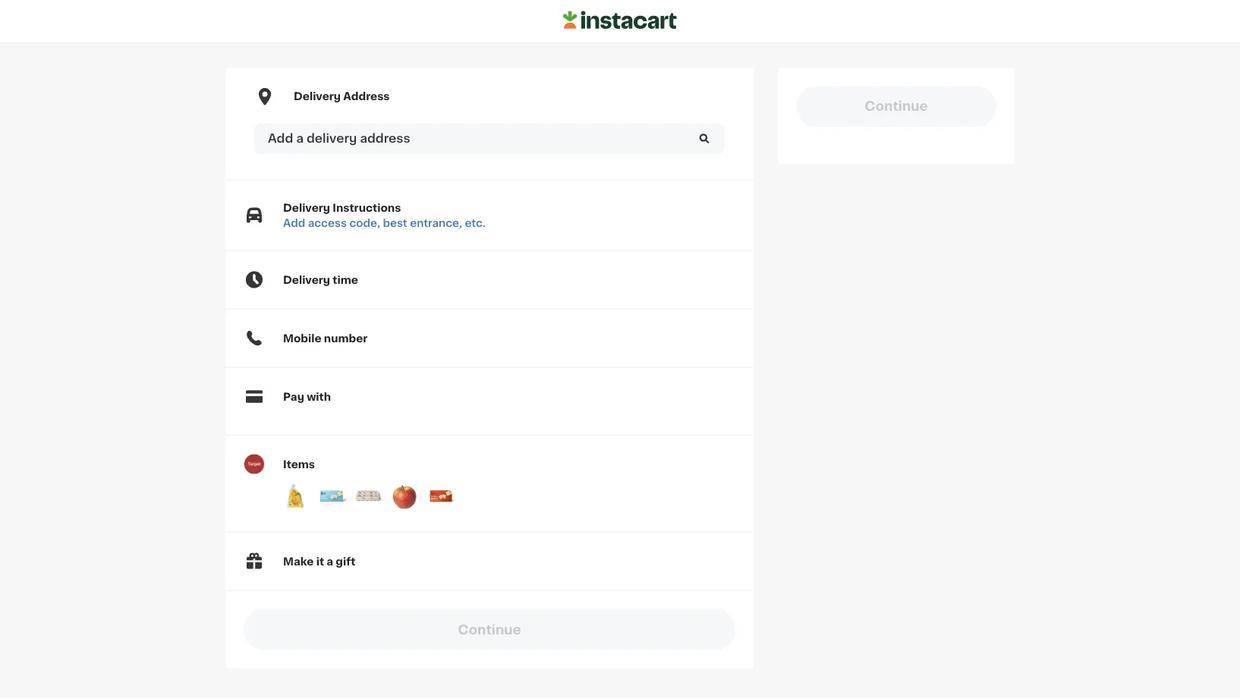 Task type: describe. For each thing, give the bounding box(es) containing it.
mobile number
[[283, 333, 368, 344]]

delivery for delivery address
[[294, 91, 341, 102]]

etc.
[[465, 218, 486, 228]]

good & gather unsalted butter image
[[426, 481, 456, 511]]

entrance,
[[410, 218, 462, 228]]

gift
[[336, 556, 356, 567]]

1 horizontal spatial a
[[327, 556, 333, 567]]

address
[[343, 91, 390, 102]]

access
[[308, 218, 347, 228]]

good & gather salted butter image
[[317, 481, 347, 511]]

delivery for delivery time
[[283, 275, 330, 285]]

delivery instructions add access code, best entrance, etc.
[[283, 202, 486, 228]]

with
[[307, 391, 331, 402]]

good & gather lemons image
[[280, 481, 311, 511]]



Task type: locate. For each thing, give the bounding box(es) containing it.
best
[[383, 218, 408, 228]]

delivery inside delivery instructions add access code, best entrance, etc.
[[283, 202, 330, 213]]

pay with
[[283, 391, 331, 402]]

a inside "button"
[[296, 133, 304, 145]]

0 vertical spatial delivery
[[294, 91, 341, 102]]

1 vertical spatial delivery
[[283, 202, 330, 213]]

mobile
[[283, 333, 322, 344]]

0 vertical spatial add
[[268, 133, 293, 145]]

add inside delivery instructions add access code, best entrance, etc.
[[283, 218, 305, 228]]

home image
[[563, 9, 677, 32]]

a
[[296, 133, 304, 145], [327, 556, 333, 567]]

time
[[333, 275, 358, 285]]

code,
[[350, 218, 380, 228]]

number
[[324, 333, 368, 344]]

a right it
[[327, 556, 333, 567]]

1 vertical spatial a
[[327, 556, 333, 567]]

0 vertical spatial a
[[296, 133, 304, 145]]

delivery
[[294, 91, 341, 102], [283, 202, 330, 213], [283, 275, 330, 285]]

honeycrisp apple bag image
[[390, 481, 420, 511]]

pay
[[283, 391, 304, 402]]

delivery
[[307, 133, 357, 145]]

delivery time
[[283, 275, 358, 285]]

1 vertical spatial add
[[283, 218, 305, 228]]

make it a gift
[[283, 556, 356, 567]]

add left delivery
[[268, 133, 293, 145]]

add left access
[[283, 218, 305, 228]]

add inside add a delivery address "button"
[[268, 133, 293, 145]]

delivery up delivery
[[294, 91, 341, 102]]

good & gather grade a cage-free large eggs image
[[353, 481, 383, 511]]

items
[[283, 459, 315, 470]]

2 vertical spatial delivery
[[283, 275, 330, 285]]

instructions
[[333, 202, 401, 213]]

delivery left time
[[283, 275, 330, 285]]

a left delivery
[[296, 133, 304, 145]]

add a delivery address button
[[254, 123, 725, 154]]

delivery address
[[294, 91, 390, 102]]

delivery for delivery instructions add access code, best entrance, etc.
[[283, 202, 330, 213]]

delivery up access
[[283, 202, 330, 213]]

add a delivery address
[[268, 133, 410, 145]]

make
[[283, 556, 314, 567]]

it
[[316, 556, 324, 567]]

add
[[268, 133, 293, 145], [283, 218, 305, 228]]

address
[[360, 133, 410, 145]]

0 horizontal spatial a
[[296, 133, 304, 145]]



Task type: vqa. For each thing, say whether or not it's contained in the screenshot.
2nd Safeway
no



